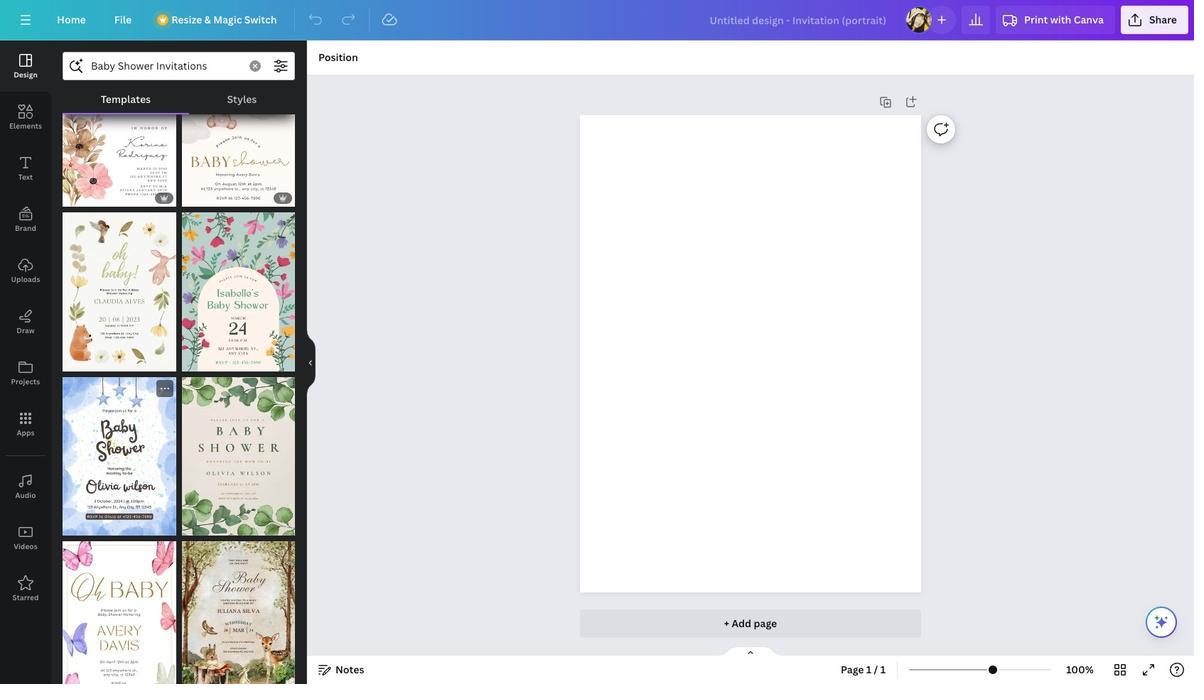 Task type: vqa. For each thing, say whether or not it's contained in the screenshot.
Design button
yes



Task type: describe. For each thing, give the bounding box(es) containing it.
brown green watercolor baby shower invitation image
[[182, 541, 295, 685]]

resize
[[171, 13, 202, 26]]

side panel tab list
[[0, 41, 51, 615]]

show pages image
[[717, 646, 785, 658]]

pink cute rustic floral baby shower invitation image
[[63, 48, 176, 207]]

brand button
[[0, 194, 51, 245]]

with
[[1050, 13, 1071, 26]]

styles
[[227, 92, 257, 106]]

print with canva
[[1024, 13, 1104, 26]]

print with canva button
[[996, 6, 1115, 34]]

starred button
[[0, 564, 51, 615]]

audio button
[[0, 461, 51, 513]]

page
[[754, 617, 777, 631]]

main menu bar
[[0, 0, 1194, 41]]

add
[[732, 617, 751, 631]]

&
[[204, 13, 211, 26]]

100% button
[[1057, 659, 1103, 682]]

uploads button
[[0, 245, 51, 296]]

notes
[[336, 663, 364, 677]]

pink cute rustic floral baby shower invitation group
[[63, 48, 176, 207]]

text
[[18, 172, 33, 182]]

cream green watercolor baby shower honoring invitation group
[[63, 204, 176, 372]]

page 1 / 1
[[841, 663, 886, 677]]

styles button
[[189, 86, 295, 113]]

apps
[[17, 428, 35, 438]]

design
[[14, 70, 38, 80]]

100%
[[1066, 663, 1094, 677]]

text button
[[0, 143, 51, 194]]

draw
[[16, 326, 35, 336]]

home link
[[45, 6, 97, 34]]

green floral baby shower invitation group
[[182, 204, 295, 372]]

+
[[724, 617, 729, 631]]

1 1 from the left
[[866, 663, 872, 677]]

hide image
[[306, 328, 316, 397]]

butterfly oh baby shower invitation image
[[63, 541, 176, 685]]

/
[[874, 663, 878, 677]]

print
[[1024, 13, 1048, 26]]

share
[[1149, 13, 1177, 26]]

girl bear with balloons baby shower invitation image
[[182, 48, 295, 207]]

green and beige watercolor eucalyptus baby shower invitation group
[[182, 369, 295, 536]]

blue watercolor baby shower invitation image
[[63, 377, 176, 536]]

share button
[[1121, 6, 1189, 34]]



Task type: locate. For each thing, give the bounding box(es) containing it.
elements
[[9, 121, 42, 131]]

0 horizontal spatial 1
[[866, 663, 872, 677]]

+ add page
[[724, 617, 777, 631]]

home
[[57, 13, 86, 26]]

magic
[[213, 13, 242, 26]]

resize & magic switch
[[171, 13, 277, 26]]

switch
[[244, 13, 277, 26]]

girl bear with balloons baby shower invitation group
[[182, 48, 295, 207]]

apps button
[[0, 399, 51, 450]]

butterfly oh baby shower invitation group
[[63, 533, 176, 685]]

file
[[114, 13, 132, 26]]

canva
[[1074, 13, 1104, 26]]

position button
[[313, 46, 364, 69]]

audio
[[15, 490, 36, 500]]

green and beige watercolor eucalyptus baby shower invitation image
[[182, 377, 295, 536]]

draw button
[[0, 296, 51, 348]]

1 left /
[[866, 663, 872, 677]]

page
[[841, 663, 864, 677]]

file button
[[103, 6, 143, 34]]

elements button
[[0, 92, 51, 143]]

projects button
[[0, 348, 51, 399]]

cream green watercolor baby shower honoring invitation image
[[63, 212, 176, 372]]

brown green watercolor baby shower invitation group
[[182, 533, 295, 685]]

videos button
[[0, 513, 51, 564]]

Use 5+ words to describe... search field
[[91, 53, 241, 80]]

brand
[[15, 223, 36, 233]]

projects
[[11, 377, 40, 387]]

position
[[318, 50, 358, 64]]

videos
[[14, 542, 37, 552]]

design button
[[0, 41, 51, 92]]

uploads
[[11, 274, 40, 284]]

Design title text field
[[698, 6, 899, 34]]

green floral baby shower invitation image
[[182, 212, 295, 372]]

1 right /
[[881, 663, 886, 677]]

starred
[[12, 593, 39, 603]]

1
[[866, 663, 872, 677], [881, 663, 886, 677]]

+ add page button
[[580, 610, 921, 638]]

2 1 from the left
[[881, 663, 886, 677]]

1 horizontal spatial 1
[[881, 663, 886, 677]]

canva assistant image
[[1153, 614, 1170, 631]]

templates
[[101, 92, 151, 106]]

blue watercolor baby shower invitation group
[[63, 377, 176, 536]]

notes button
[[313, 659, 370, 682]]

resize & magic switch button
[[149, 6, 288, 34]]

templates button
[[63, 86, 189, 113]]



